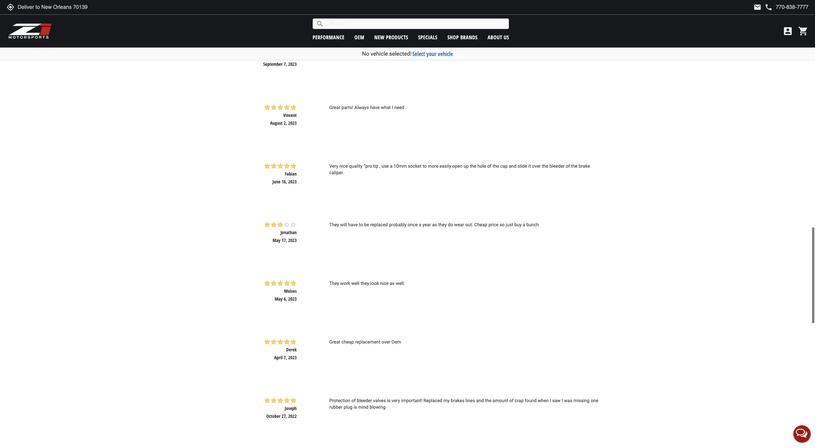 Task type: locate. For each thing, give the bounding box(es) containing it.
1 7, from the top
[[284, 61, 287, 67]]

0 vertical spatial nice
[[340, 163, 348, 169]]

joseph
[[285, 405, 297, 412]]

bunch
[[527, 222, 539, 227]]

27,
[[282, 413, 287, 420]]

1 vertical spatial over
[[382, 340, 390, 345]]

they left work
[[329, 281, 339, 286]]

valves
[[373, 398, 386, 403]]

cheap
[[342, 340, 354, 345]]

bleeder left 'brake'
[[550, 163, 565, 169]]

0 vertical spatial is
[[387, 398, 391, 403]]

specials link
[[418, 34, 438, 41]]

found
[[525, 398, 537, 403]]

i right saw
[[562, 398, 563, 403]]

over
[[532, 163, 541, 169], [382, 340, 390, 345]]

1 great from the top
[[329, 105, 340, 110]]

have right will
[[348, 222, 358, 227]]

what
[[381, 105, 391, 110]]

brakes
[[451, 398, 465, 403]]

great
[[329, 105, 340, 110], [329, 340, 340, 345]]

2 star_border from the left
[[290, 221, 297, 228]]

price
[[489, 222, 499, 227]]

bleeder
[[550, 163, 565, 169], [357, 398, 372, 403]]

my
[[444, 398, 450, 403]]

1 horizontal spatial they
[[438, 222, 447, 227]]

as left well.
[[390, 281, 395, 286]]

nice right look
[[380, 281, 389, 286]]

nice
[[340, 163, 348, 169], [380, 281, 389, 286]]

0 vertical spatial bleeder
[[550, 163, 565, 169]]

very nice quality "pro tip , use a 10mm socket to more easily open up the hole of the cap and slide it over the bleeder of the brake caliper.
[[329, 163, 590, 175]]

2023 right '2,'
[[288, 120, 297, 126]]

2023 down kyle
[[288, 61, 297, 67]]

the right it
[[542, 163, 549, 169]]

to left be at the left
[[359, 222, 363, 227]]

1 horizontal spatial nice
[[380, 281, 389, 286]]

i right 'what'
[[392, 105, 393, 110]]

1 star_border from the left
[[284, 221, 290, 228]]

vehicle right no
[[371, 50, 388, 57]]

0 horizontal spatial bleeder
[[357, 398, 372, 403]]

well
[[351, 281, 360, 286]]

have
[[370, 105, 380, 110], [348, 222, 358, 227]]

hole
[[478, 163, 486, 169]]

1 horizontal spatial as
[[432, 222, 437, 227]]

1 horizontal spatial and
[[509, 163, 517, 169]]

to left more
[[423, 163, 427, 169]]

0 vertical spatial they
[[329, 222, 339, 227]]

"pro
[[364, 163, 372, 169]]

1 vertical spatial nice
[[380, 281, 389, 286]]

performance link
[[313, 34, 345, 41]]

2,
[[284, 120, 287, 126]]

jonathan
[[281, 229, 297, 236]]

september
[[263, 61, 283, 67]]

2023 inside star star star star star moises may 6, 2023
[[288, 296, 297, 302]]

0 vertical spatial to
[[423, 163, 427, 169]]

great cheap replacement over  oem
[[329, 340, 401, 345]]

vehicle
[[438, 50, 453, 58], [371, 50, 388, 57]]

0 horizontal spatial as
[[390, 281, 395, 286]]

1 2023 from the top
[[288, 61, 297, 67]]

0 horizontal spatial vehicle
[[371, 50, 388, 57]]

shop
[[447, 34, 459, 41]]

may for star
[[275, 296, 283, 302]]

7, right april
[[284, 355, 287, 361]]

7, inside 'star star star star star kyle september 7, 2023'
[[284, 61, 287, 67]]

2 great from the top
[[329, 340, 340, 345]]

0 vertical spatial as
[[432, 222, 437, 227]]

look
[[370, 281, 379, 286]]

may left 17, on the bottom of the page
[[273, 237, 281, 243]]

0 vertical spatial great
[[329, 105, 340, 110]]

when
[[538, 398, 549, 403]]

star star star star star vincent august 2, 2023
[[264, 104, 297, 126]]

2023 right 17, on the bottom of the page
[[288, 237, 297, 243]]

they
[[438, 222, 447, 227], [361, 281, 369, 286]]

they left do
[[438, 222, 447, 227]]

1 horizontal spatial have
[[370, 105, 380, 110]]

wear
[[454, 222, 464, 227]]

and right cap
[[509, 163, 517, 169]]

bleeder inside protection of bleeder valves is very important! replaced my brakes lines and the amount of crap found when i saw i was missing one rubber plug is mind blowing
[[357, 398, 372, 403]]

3 2023 from the top
[[288, 178, 297, 185]]

a right the buy
[[523, 222, 525, 227]]

2023 inside star star star star star vincent august 2, 2023
[[288, 120, 297, 126]]

0 horizontal spatial to
[[359, 222, 363, 227]]

as right year
[[432, 222, 437, 227]]

as
[[432, 222, 437, 227], [390, 281, 395, 286]]

7, for star star star star star derek april 7, 2023
[[284, 355, 287, 361]]

no vehicle selected! select your vehicle
[[362, 50, 453, 58]]

0 vertical spatial may
[[273, 237, 281, 243]]

be
[[364, 222, 369, 227]]

the left 'amount'
[[485, 398, 492, 403]]

2023 inside the star star star star star fabian june 16, 2023
[[288, 178, 297, 185]]

10mm
[[394, 163, 407, 169]]

great left parts!
[[329, 105, 340, 110]]

1 horizontal spatial is
[[387, 398, 391, 403]]

1 horizontal spatial to
[[423, 163, 427, 169]]

2023 down fabian
[[288, 178, 297, 185]]

caliper.
[[329, 170, 344, 175]]

2 2023 from the top
[[288, 120, 297, 126]]

1 vertical spatial 7,
[[284, 355, 287, 361]]

have left 'what'
[[370, 105, 380, 110]]

star_border
[[284, 221, 290, 228], [290, 221, 297, 228]]

star star star star star joseph october 27, 2022
[[264, 398, 297, 420]]

1 vertical spatial may
[[275, 296, 283, 302]]

a inside very nice quality "pro tip , use a 10mm socket to more easily open up the hole of the cap and slide it over the bleeder of the brake caliper.
[[390, 163, 393, 169]]

great parts! always have what i need
[[329, 105, 404, 110]]

over right it
[[532, 163, 541, 169]]

star star star star_border star_border jonathan may 17, 2023
[[264, 221, 297, 243]]

fits xtra street cred
[[329, 46, 369, 51]]

0 horizontal spatial i
[[392, 105, 393, 110]]

16,
[[282, 178, 287, 185]]

new products link
[[374, 34, 408, 41]]

replaced
[[370, 222, 388, 227]]

may
[[273, 237, 281, 243], [275, 296, 283, 302]]

replacement
[[355, 340, 381, 345]]

very
[[329, 163, 338, 169]]

1 horizontal spatial over
[[532, 163, 541, 169]]

2023 inside star star star star star derek april 7, 2023
[[288, 355, 297, 361]]

star star star star star moises may 6, 2023
[[264, 280, 297, 302]]

1 vertical spatial is
[[354, 405, 357, 410]]

crap
[[515, 398, 524, 403]]

7,
[[284, 61, 287, 67], [284, 355, 287, 361]]

bleeder up mind
[[357, 398, 372, 403]]

i left saw
[[550, 398, 551, 403]]

nice up caliper.
[[340, 163, 348, 169]]

17,
[[282, 237, 287, 243]]

vehicle right your
[[438, 50, 453, 58]]

Search search field
[[324, 19, 509, 29]]

new products
[[374, 34, 408, 41]]

2023 right "6,"
[[288, 296, 297, 302]]

they left will
[[329, 222, 339, 227]]

1 vertical spatial great
[[329, 340, 340, 345]]

0 vertical spatial over
[[532, 163, 541, 169]]

7, inside star star star star star derek april 7, 2023
[[284, 355, 287, 361]]

shopping_cart
[[798, 26, 809, 36]]

great left cheap
[[329, 340, 340, 345]]

to inside very nice quality "pro tip , use a 10mm socket to more easily open up the hole of the cap and slide it over the bleeder of the brake caliper.
[[423, 163, 427, 169]]

2023 for star star star star star derek april 7, 2023
[[288, 355, 297, 361]]

fits
[[329, 46, 337, 51]]

1 they from the top
[[329, 222, 339, 227]]

0 vertical spatial 7,
[[284, 61, 287, 67]]

0 vertical spatial and
[[509, 163, 517, 169]]

0 horizontal spatial a
[[390, 163, 393, 169]]

6 2023 from the top
[[288, 355, 297, 361]]

about us link
[[488, 34, 509, 41]]

of right hole
[[487, 163, 492, 169]]

2023 down the derek
[[288, 355, 297, 361]]

2023 inside star star star star_border star_border jonathan may 17, 2023
[[288, 237, 297, 243]]

2023 inside 'star star star star star kyle september 7, 2023'
[[288, 61, 297, 67]]

i
[[392, 105, 393, 110], [550, 398, 551, 403], [562, 398, 563, 403]]

0 horizontal spatial nice
[[340, 163, 348, 169]]

may inside star star star star_border star_border jonathan may 17, 2023
[[273, 237, 281, 243]]

slide
[[518, 163, 527, 169]]

brands
[[460, 34, 478, 41]]

is right plug
[[354, 405, 357, 410]]

the right up
[[470, 163, 476, 169]]

and right lines on the bottom
[[476, 398, 484, 403]]

great for star star star star star vincent august 2, 2023
[[329, 105, 340, 110]]

they right well
[[361, 281, 369, 286]]

1 horizontal spatial bleeder
[[550, 163, 565, 169]]

1 horizontal spatial a
[[419, 222, 421, 227]]

cheap
[[474, 222, 487, 227]]

5 2023 from the top
[[288, 296, 297, 302]]

may left "6,"
[[275, 296, 283, 302]]

0 horizontal spatial and
[[476, 398, 484, 403]]

oem link
[[355, 34, 364, 41]]

and inside protection of bleeder valves is very important! replaced my brakes lines and the amount of crap found when i saw i was missing one rubber plug is mind blowing
[[476, 398, 484, 403]]

1 vertical spatial bleeder
[[357, 398, 372, 403]]

of left 'brake'
[[566, 163, 570, 169]]

shop brands
[[447, 34, 478, 41]]

1 vertical spatial and
[[476, 398, 484, 403]]

0 vertical spatial they
[[438, 222, 447, 227]]

april
[[274, 355, 283, 361]]

7, right september
[[284, 61, 287, 67]]

4 2023 from the top
[[288, 237, 297, 243]]

2 they from the top
[[329, 281, 339, 286]]

socket
[[408, 163, 422, 169]]

is left very
[[387, 398, 391, 403]]

1 vertical spatial they
[[329, 281, 339, 286]]

need
[[394, 105, 404, 110]]

a left year
[[419, 222, 421, 227]]

1 vertical spatial have
[[348, 222, 358, 227]]

2 7, from the top
[[284, 355, 287, 361]]

and inside very nice quality "pro tip , use a 10mm socket to more easily open up the hole of the cap and slide it over the bleeder of the brake caliper.
[[509, 163, 517, 169]]

up
[[464, 163, 469, 169]]

1 vertical spatial they
[[361, 281, 369, 286]]

the left 'brake'
[[571, 163, 578, 169]]

may inside star star star star star moises may 6, 2023
[[275, 296, 283, 302]]

2023
[[288, 61, 297, 67], [288, 120, 297, 126], [288, 178, 297, 185], [288, 237, 297, 243], [288, 296, 297, 302], [288, 355, 297, 361]]

a right use
[[390, 163, 393, 169]]

performance
[[313, 34, 345, 41]]

over left oem
[[382, 340, 390, 345]]



Task type: vqa. For each thing, say whether or not it's contained in the screenshot.


Task type: describe. For each thing, give the bounding box(es) containing it.
plug
[[344, 405, 352, 410]]

they for star_border
[[329, 222, 339, 227]]

selected!
[[389, 50, 412, 57]]

they for star
[[329, 281, 339, 286]]

star star star star star kyle september 7, 2023
[[263, 45, 297, 67]]

mind
[[358, 405, 368, 410]]

they work well they look nice as well.
[[329, 281, 405, 286]]

tip
[[373, 163, 378, 169]]

so
[[500, 222, 505, 227]]

vehicle inside no vehicle selected! select your vehicle
[[371, 50, 388, 57]]

1 horizontal spatial vehicle
[[438, 50, 453, 58]]

no
[[362, 50, 369, 57]]

lines
[[466, 398, 475, 403]]

0 horizontal spatial they
[[361, 281, 369, 286]]

of up plug
[[352, 398, 356, 403]]

your
[[427, 50, 437, 58]]

account_box
[[783, 26, 793, 36]]

it
[[528, 163, 531, 169]]

new
[[374, 34, 385, 41]]

products
[[386, 34, 408, 41]]

saw
[[552, 398, 561, 403]]

missing
[[574, 398, 590, 403]]

1 vertical spatial as
[[390, 281, 395, 286]]

very
[[392, 398, 400, 403]]

always
[[354, 105, 369, 110]]

z1 motorsports logo image
[[8, 23, 52, 39]]

0 horizontal spatial over
[[382, 340, 390, 345]]

phone link
[[765, 3, 809, 11]]

amount
[[493, 398, 508, 403]]

more
[[428, 163, 438, 169]]

protection of bleeder valves is very important! replaced my brakes lines and the amount of crap found when i saw i was missing one rubber plug is mind blowing
[[329, 398, 598, 410]]

was
[[564, 398, 572, 403]]

open
[[452, 163, 463, 169]]

will
[[340, 222, 347, 227]]

2023 for star star star star star fabian june 16, 2023
[[288, 178, 297, 185]]

rubber
[[329, 405, 343, 410]]

2023 for star star star star star kyle september 7, 2023
[[288, 61, 297, 67]]

protection
[[329, 398, 350, 403]]

about us
[[488, 34, 509, 41]]

do
[[448, 222, 453, 227]]

about
[[488, 34, 502, 41]]

the left cap
[[493, 163, 499, 169]]

,
[[380, 163, 380, 169]]

bleeder inside very nice quality "pro tip , use a 10mm socket to more easily open up the hole of the cap and slide it over the bleeder of the brake caliper.
[[550, 163, 565, 169]]

oem
[[392, 340, 401, 345]]

vincent
[[283, 112, 297, 118]]

search
[[316, 20, 324, 28]]

my_location
[[7, 3, 14, 11]]

2022
[[288, 413, 297, 420]]

replaced
[[424, 398, 442, 403]]

cap
[[500, 163, 508, 169]]

brake
[[579, 163, 590, 169]]

out.
[[465, 222, 473, 227]]

2 horizontal spatial a
[[523, 222, 525, 227]]

great for star star star star star derek april 7, 2023
[[329, 340, 340, 345]]

specials
[[418, 34, 438, 41]]

2023 for star star star star_border star_border jonathan may 17, 2023
[[288, 237, 297, 243]]

probably
[[389, 222, 407, 227]]

7, for star star star star star kyle september 7, 2023
[[284, 61, 287, 67]]

us
[[504, 34, 509, 41]]

1 horizontal spatial i
[[550, 398, 551, 403]]

work
[[340, 281, 350, 286]]

shopping_cart link
[[797, 26, 809, 36]]

star star star star star fabian june 16, 2023
[[264, 163, 297, 185]]

select
[[413, 50, 425, 58]]

0 horizontal spatial is
[[354, 405, 357, 410]]

6,
[[284, 296, 287, 302]]

mail
[[754, 3, 762, 11]]

kyle
[[289, 53, 297, 59]]

just
[[506, 222, 513, 227]]

over inside very nice quality "pro tip , use a 10mm socket to more easily open up the hole of the cap and slide it over the bleeder of the brake caliper.
[[532, 163, 541, 169]]

2 horizontal spatial i
[[562, 398, 563, 403]]

the inside protection of bleeder valves is very important! replaced my brakes lines and the amount of crap found when i saw i was missing one rubber plug is mind blowing
[[485, 398, 492, 403]]

moises
[[284, 288, 297, 294]]

year
[[423, 222, 431, 227]]

0 horizontal spatial have
[[348, 222, 358, 227]]

1 vertical spatial to
[[359, 222, 363, 227]]

june
[[273, 178, 281, 185]]

of left crap
[[509, 398, 514, 403]]

once
[[408, 222, 418, 227]]

2023 for star star star star star moises may 6, 2023
[[288, 296, 297, 302]]

phone
[[765, 3, 773, 11]]

0 vertical spatial have
[[370, 105, 380, 110]]

fabian
[[285, 171, 297, 177]]

star star star star star derek april 7, 2023
[[264, 339, 297, 361]]

may for star_border
[[273, 237, 281, 243]]

nice inside very nice quality "pro tip , use a 10mm socket to more easily open up the hole of the cap and slide it over the bleeder of the brake caliper.
[[340, 163, 348, 169]]

account_box link
[[781, 26, 795, 36]]

shop brands link
[[447, 34, 478, 41]]

mail link
[[754, 3, 762, 11]]

october
[[266, 413, 281, 420]]

parts!
[[342, 105, 353, 110]]

derek
[[286, 347, 297, 353]]

well.
[[396, 281, 405, 286]]

oem
[[355, 34, 364, 41]]

2023 for star star star star star vincent august 2, 2023
[[288, 120, 297, 126]]



